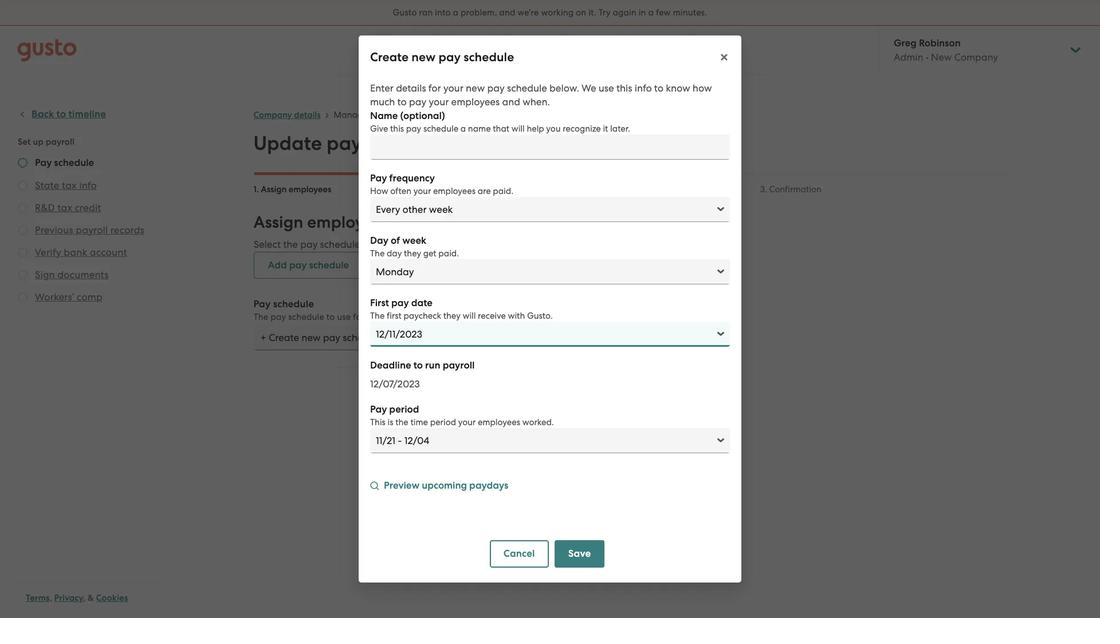 Task type: vqa. For each thing, say whether or not it's contained in the screenshot.


Task type: describe. For each thing, give the bounding box(es) containing it.
on
[[576, 7, 586, 18]]

often
[[390, 186, 412, 197]]

assign for assign employees
[[261, 185, 287, 195]]

use inside pay schedule the pay schedule to use for all employees
[[337, 312, 351, 323]]

we
[[582, 83, 596, 94]]

your down create new pay schedule
[[444, 83, 464, 94]]

you
[[546, 124, 561, 134]]

preview upcoming paydays button
[[370, 480, 508, 495]]

it.
[[589, 7, 596, 18]]

how
[[693, 83, 712, 94]]

manage pay schedules
[[334, 110, 426, 120]]

save
[[568, 548, 591, 560]]

deadline to run payroll
[[370, 360, 475, 372]]

run
[[425, 360, 440, 372]]

with
[[508, 311, 525, 322]]

0 vertical spatial new
[[412, 50, 436, 65]]

pay for pay schedule
[[254, 299, 271, 311]]

day
[[370, 235, 389, 247]]

name (optional) give this pay schedule a name that will help you recognize it later.
[[370, 110, 630, 134]]

cancel button
[[490, 541, 549, 569]]

give
[[370, 124, 388, 134]]

name
[[370, 110, 398, 122]]

privacy
[[54, 594, 83, 604]]

ran
[[419, 7, 433, 18]]

this inside name (optional) give this pay schedule a name that will help you recognize it later.
[[390, 124, 404, 134]]

pay inside the first pay date the first paycheck they will receive with gusto.
[[391, 297, 409, 309]]

2 vertical spatial new
[[447, 239, 466, 250]]

try
[[599, 7, 611, 18]]

upcoming
[[422, 480, 467, 492]]

or
[[406, 239, 416, 250]]

to up of
[[394, 213, 409, 233]]

info
[[635, 83, 652, 94]]

like
[[389, 239, 404, 250]]

select the pay schedule you'd like or add a new pay schedule.
[[254, 239, 531, 250]]

cookies
[[96, 594, 128, 604]]

preview upcoming paydays
[[384, 480, 508, 492]]

it
[[603, 124, 608, 134]]

(optional)
[[400, 110, 445, 122]]

assign employees
[[261, 185, 332, 195]]

paydays
[[469, 480, 508, 492]]

details for company
[[294, 110, 321, 120]]

create new pay schedule dialog
[[359, 36, 742, 583]]

for inside the enter details for your new pay schedule below. we use this info to know how much to pay your employees and when.
[[429, 83, 441, 94]]

first
[[370, 297, 389, 309]]

employees inside pay frequency how often your employees are paid.
[[433, 186, 476, 197]]

update
[[254, 132, 322, 155]]

cancel
[[504, 548, 535, 560]]

cookies button
[[96, 592, 128, 606]]

0 vertical spatial and
[[499, 7, 516, 18]]

to inside pay schedule the pay schedule to use for all employees
[[327, 312, 335, 323]]

you'd
[[363, 239, 386, 250]]

create
[[370, 50, 409, 65]]

schedules for manage pay schedules
[[387, 110, 426, 120]]

1 , from the left
[[50, 594, 52, 604]]

add
[[418, 239, 436, 250]]

home image
[[17, 39, 77, 62]]

create new pay schedule
[[370, 50, 514, 65]]

frequency
[[389, 173, 435, 185]]

this
[[370, 418, 386, 428]]

update pay schedules
[[254, 132, 455, 155]]

problem,
[[461, 7, 497, 18]]

account menu element
[[879, 26, 1083, 75]]

details for enter
[[396, 83, 426, 94]]

a right add
[[439, 239, 445, 250]]

company details link
[[254, 110, 321, 120]]

pay up add
[[413, 213, 443, 233]]

a right in
[[648, 7, 654, 18]]

few
[[656, 7, 671, 18]]

add pay schedule button
[[254, 252, 363, 279]]

pay for pay frequency
[[370, 173, 387, 185]]

save button
[[555, 541, 605, 569]]

pay for pay period
[[370, 404, 387, 416]]

manage
[[334, 110, 368, 120]]

privacy link
[[54, 594, 83, 604]]

terms link
[[26, 594, 50, 604]]

your inside pay period this is the time period your employees worked.
[[458, 418, 476, 428]]

company details
[[254, 110, 321, 120]]

schedule inside name (optional) give this pay schedule a name that will help you recognize it later.
[[423, 124, 459, 134]]

into
[[435, 7, 451, 18]]

company
[[254, 110, 292, 120]]

how
[[370, 186, 388, 197]]

your inside pay frequency how often your employees are paid.
[[414, 186, 431, 197]]

pay inside pay schedule the pay schedule to use for all employees
[[271, 312, 286, 323]]

gusto ran into a problem, and we're working on it. try again in a few minutes.
[[393, 7, 707, 18]]

schedule left you'd
[[320, 239, 360, 250]]

day of week the day they get paid.
[[370, 235, 459, 259]]

for inside pay schedule the pay schedule to use for all employees
[[353, 312, 365, 323]]

pay schedule the pay schedule to use for all employees
[[254, 299, 422, 323]]

&
[[88, 594, 94, 604]]

12/07/2023
[[370, 379, 420, 390]]

that
[[493, 124, 510, 134]]

confirmation
[[769, 185, 822, 195]]

pay period this is the time period your employees worked.
[[370, 404, 554, 428]]

paycheck
[[404, 311, 441, 322]]

pay inside name (optional) give this pay schedule a name that will help you recognize it later.
[[406, 124, 421, 134]]

gusto
[[393, 7, 417, 18]]

the inside pay period this is the time period your employees worked.
[[396, 418, 408, 428]]



Task type: locate. For each thing, give the bounding box(es) containing it.
the
[[370, 249, 385, 259], [370, 311, 385, 322], [254, 312, 268, 323]]

1 horizontal spatial details
[[396, 83, 426, 94]]

gusto.
[[527, 311, 553, 322]]

period
[[389, 404, 419, 416], [430, 418, 456, 428]]

the
[[283, 239, 298, 250], [396, 418, 408, 428]]

the for first pay date
[[370, 311, 385, 322]]

pay up how on the left top of page
[[370, 173, 387, 185]]

know
[[666, 83, 690, 94]]

1 vertical spatial the
[[396, 418, 408, 428]]

1 horizontal spatial use
[[599, 83, 614, 94]]

terms , privacy , & cookies
[[26, 594, 128, 604]]

use left 'all'
[[337, 312, 351, 323]]

0 vertical spatial for
[[429, 83, 441, 94]]

pay up this
[[370, 404, 387, 416]]

0 vertical spatial period
[[389, 404, 419, 416]]

much
[[370, 96, 395, 108]]

help
[[527, 124, 544, 134]]

new inside the enter details for your new pay schedule below. we use this info to know how much to pay your employees and when.
[[466, 83, 485, 94]]

schedules down much
[[387, 110, 426, 120]]

deadline
[[370, 360, 411, 372]]

schedule up when.
[[507, 83, 547, 94]]

1 vertical spatial schedules
[[367, 132, 455, 155]]

all
[[367, 312, 377, 323]]

paid. right get
[[439, 249, 459, 259]]

1 vertical spatial pay
[[254, 299, 271, 311]]

schedule down problem,
[[464, 50, 514, 65]]

recognize
[[563, 124, 601, 134]]

pay up give
[[370, 110, 385, 120]]

a left name
[[461, 124, 466, 134]]

schedules down (optional)
[[367, 132, 455, 155]]

they right paycheck
[[443, 311, 461, 322]]

will inside the first pay date the first paycheck they will receive with gusto.
[[463, 311, 476, 322]]

this left info
[[617, 83, 632, 94]]

0 horizontal spatial will
[[463, 311, 476, 322]]

Name (optional) text field
[[370, 135, 730, 160]]

to
[[654, 83, 664, 94], [397, 96, 407, 108], [394, 213, 409, 233], [327, 312, 335, 323], [414, 360, 423, 372]]

0 vertical spatial they
[[404, 249, 421, 259]]

paid.
[[493, 186, 513, 197], [439, 249, 459, 259]]

2 vertical spatial pay
[[370, 404, 387, 416]]

and up name (optional) give this pay schedule a name that will help you recognize it later.
[[502, 96, 520, 108]]

select
[[254, 239, 281, 250]]

1 horizontal spatial this
[[617, 83, 632, 94]]

0 horizontal spatial for
[[353, 312, 365, 323]]

when.
[[523, 96, 550, 108]]

to right info
[[654, 83, 664, 94]]

0 horizontal spatial they
[[404, 249, 421, 259]]

schedule.
[[489, 239, 531, 250]]

we're
[[518, 7, 539, 18]]

paid. for pay frequency
[[493, 186, 513, 197]]

details
[[396, 83, 426, 94], [294, 110, 321, 120]]

again
[[613, 7, 637, 18]]

schedules for update pay schedules
[[367, 132, 455, 155]]

new right 'create'
[[412, 50, 436, 65]]

time
[[411, 418, 428, 428]]

they inside the first pay date the first paycheck they will receive with gusto.
[[443, 311, 461, 322]]

schedule down "add pay schedule" button
[[288, 312, 324, 323]]

1 horizontal spatial ,
[[83, 594, 86, 604]]

0 horizontal spatial period
[[389, 404, 419, 416]]

schedule inside the enter details for your new pay schedule below. we use this info to know how much to pay your employees and when.
[[507, 83, 547, 94]]

the down the "day"
[[370, 249, 385, 259]]

1 vertical spatial use
[[337, 312, 351, 323]]

schedule inside button
[[309, 260, 349, 272]]

first
[[387, 311, 402, 322]]

schedule down (optional)
[[423, 124, 459, 134]]

employees
[[451, 96, 500, 108], [289, 185, 332, 195], [433, 186, 476, 197], [307, 213, 390, 233], [379, 312, 422, 323], [478, 418, 520, 428]]

for up (optional)
[[429, 83, 441, 94]]

, left the & at the bottom of page
[[83, 594, 86, 604]]

pay down into
[[439, 50, 461, 65]]

minutes.
[[673, 7, 707, 18]]

and inside the enter details for your new pay schedule below. we use this info to know how much to pay your employees and when.
[[502, 96, 520, 108]]

this
[[617, 83, 632, 94], [390, 124, 404, 134]]

the inside the first pay date the first paycheck they will receive with gusto.
[[370, 311, 385, 322]]

this right give
[[390, 124, 404, 134]]

to left 'all'
[[327, 312, 335, 323]]

assign up 'select' in the left of the page
[[254, 213, 303, 233]]

pay down manage on the top
[[327, 132, 362, 155]]

are
[[478, 186, 491, 197]]

1 vertical spatial they
[[443, 311, 461, 322]]

1 vertical spatial assign
[[254, 213, 303, 233]]

they
[[404, 249, 421, 259], [443, 311, 461, 322]]

they down week
[[404, 249, 421, 259]]

pay down add at the top of the page
[[271, 312, 286, 323]]

0 vertical spatial will
[[512, 124, 525, 134]]

pay up the add pay schedule
[[300, 239, 318, 250]]

enter details for your new pay schedule below. we use this info to know how much to pay your employees and when.
[[370, 83, 712, 108]]

1 horizontal spatial paid.
[[493, 186, 513, 197]]

new up name
[[466, 83, 485, 94]]

in
[[639, 7, 646, 18]]

pay inside pay frequency how often your employees are paid.
[[370, 173, 387, 185]]

employees inside pay period this is the time period your employees worked.
[[478, 418, 520, 428]]

a inside name (optional) give this pay schedule a name that will help you recognize it later.
[[461, 124, 466, 134]]

employees left the are
[[433, 186, 476, 197]]

0 vertical spatial schedules
[[387, 110, 426, 120]]

deadline to run payroll element
[[370, 359, 730, 391]]

details right the enter
[[396, 83, 426, 94]]

period right time
[[430, 418, 456, 428]]

module__icon___go7vc image
[[370, 482, 379, 491]]

1 vertical spatial new
[[466, 83, 485, 94]]

week
[[402, 235, 426, 247]]

assign employees to pay schedules
[[254, 213, 522, 233]]

the down add at the top of the page
[[254, 312, 268, 323]]

1 vertical spatial will
[[463, 311, 476, 322]]

use inside the enter details for your new pay schedule below. we use this info to know how much to pay your employees and when.
[[599, 83, 614, 94]]

0 vertical spatial the
[[283, 239, 298, 250]]

the right the is
[[396, 418, 408, 428]]

employees inside the enter details for your new pay schedule below. we use this info to know how much to pay your employees and when.
[[451, 96, 500, 108]]

is
[[388, 418, 393, 428]]

the inside day of week the day they get paid.
[[370, 249, 385, 259]]

0 horizontal spatial this
[[390, 124, 404, 134]]

get
[[423, 249, 437, 259]]

0 vertical spatial pay
[[370, 173, 387, 185]]

date
[[411, 297, 433, 309]]

assign for assign employees to pay schedules
[[254, 213, 303, 233]]

0 vertical spatial paid.
[[493, 186, 513, 197]]

the down first
[[370, 311, 385, 322]]

for
[[429, 83, 441, 94], [353, 312, 365, 323]]

schedules
[[387, 110, 426, 120], [367, 132, 455, 155], [447, 213, 522, 233]]

the inside pay schedule the pay schedule to use for all employees
[[254, 312, 268, 323]]

employees up name
[[451, 96, 500, 108]]

add
[[268, 260, 287, 272]]

pay left schedule.
[[469, 239, 486, 250]]

paid. inside day of week the day they get paid.
[[439, 249, 459, 259]]

1 horizontal spatial for
[[429, 83, 441, 94]]

schedule
[[464, 50, 514, 65], [507, 83, 547, 94], [423, 124, 459, 134], [320, 239, 360, 250], [309, 260, 349, 272], [273, 299, 314, 311], [288, 312, 324, 323]]

worked.
[[522, 418, 554, 428]]

pay inside pay period this is the time period your employees worked.
[[370, 404, 387, 416]]

details inside the enter details for your new pay schedule below. we use this info to know how much to pay your employees and when.
[[396, 83, 426, 94]]

pay up first
[[391, 297, 409, 309]]

will
[[512, 124, 525, 134], [463, 311, 476, 322]]

add pay schedule
[[268, 260, 349, 272]]

employees down update
[[289, 185, 332, 195]]

pay frequency how often your employees are paid.
[[370, 173, 513, 197]]

schedule up pay schedule the pay schedule to use for all employees
[[309, 260, 349, 272]]

new right get
[[447, 239, 466, 250]]

pay down add at the top of the page
[[254, 299, 271, 311]]

period up the is
[[389, 404, 419, 416]]

to left run
[[414, 360, 423, 372]]

for left 'all'
[[353, 312, 365, 323]]

they inside day of week the day they get paid.
[[404, 249, 421, 259]]

pay down (optional)
[[406, 124, 421, 134]]

your right time
[[458, 418, 476, 428]]

paid. inside pay frequency how often your employees are paid.
[[493, 186, 513, 197]]

use
[[599, 83, 614, 94], [337, 312, 351, 323]]

dialog main content element
[[359, 75, 742, 583]]

1 horizontal spatial the
[[396, 418, 408, 428]]

payroll
[[443, 360, 475, 372]]

the right 'select' in the left of the page
[[283, 239, 298, 250]]

schedules down the are
[[447, 213, 522, 233]]

pay up (optional)
[[409, 96, 427, 108]]

employees down first
[[379, 312, 422, 323]]

later.
[[610, 124, 630, 134]]

1 vertical spatial period
[[430, 418, 456, 428]]

use right the we
[[599, 83, 614, 94]]

0 horizontal spatial the
[[283, 239, 298, 250]]

0 vertical spatial assign
[[261, 185, 287, 195]]

schedule down the add pay schedule
[[273, 299, 314, 311]]

1 vertical spatial paid.
[[439, 249, 459, 259]]

paid. right the are
[[493, 186, 513, 197]]

of
[[391, 235, 400, 247]]

will inside name (optional) give this pay schedule a name that will help you recognize it later.
[[512, 124, 525, 134]]

working
[[541, 7, 574, 18]]

1 vertical spatial and
[[502, 96, 520, 108]]

0 horizontal spatial paid.
[[439, 249, 459, 259]]

assign down update
[[261, 185, 287, 195]]

1 vertical spatial details
[[294, 110, 321, 120]]

1 horizontal spatial period
[[430, 418, 456, 428]]

,
[[50, 594, 52, 604], [83, 594, 86, 604]]

pay right add at the top of the page
[[289, 260, 307, 272]]

pay inside pay schedule the pay schedule to use for all employees
[[254, 299, 271, 311]]

employees up you'd
[[307, 213, 390, 233]]

first pay date the first paycheck they will receive with gusto.
[[370, 297, 553, 322]]

day
[[387, 249, 402, 259]]

will left receive
[[463, 311, 476, 322]]

, left privacy
[[50, 594, 52, 604]]

employees left worked.
[[478, 418, 520, 428]]

1 vertical spatial this
[[390, 124, 404, 134]]

your down frequency
[[414, 186, 431, 197]]

1 horizontal spatial will
[[512, 124, 525, 134]]

this inside the enter details for your new pay schedule below. we use this info to know how much to pay your employees and when.
[[617, 83, 632, 94]]

name
[[468, 124, 491, 134]]

0 vertical spatial use
[[599, 83, 614, 94]]

and left we're
[[499, 7, 516, 18]]

employees inside pay schedule the pay schedule to use for all employees
[[379, 312, 422, 323]]

terms
[[26, 594, 50, 604]]

pay inside button
[[289, 260, 307, 272]]

0 horizontal spatial use
[[337, 312, 351, 323]]

0 horizontal spatial ,
[[50, 594, 52, 604]]

the for day of week
[[370, 249, 385, 259]]

to right much
[[397, 96, 407, 108]]

0 horizontal spatial details
[[294, 110, 321, 120]]

1 horizontal spatial they
[[443, 311, 461, 322]]

0 vertical spatial details
[[396, 83, 426, 94]]

pay
[[370, 173, 387, 185], [254, 299, 271, 311], [370, 404, 387, 416]]

preview
[[384, 480, 420, 492]]

a right into
[[453, 7, 459, 18]]

a
[[453, 7, 459, 18], [648, 7, 654, 18], [461, 124, 466, 134], [439, 239, 445, 250]]

paid. for day of week
[[439, 249, 459, 259]]

pay up name (optional) give this pay schedule a name that will help you recognize it later.
[[487, 83, 505, 94]]

below.
[[550, 83, 579, 94]]

pay
[[439, 50, 461, 65], [487, 83, 505, 94], [409, 96, 427, 108], [370, 110, 385, 120], [406, 124, 421, 134], [327, 132, 362, 155], [413, 213, 443, 233], [300, 239, 318, 250], [469, 239, 486, 250], [289, 260, 307, 272], [391, 297, 409, 309], [271, 312, 286, 323]]

will right that
[[512, 124, 525, 134]]

enter
[[370, 83, 394, 94]]

your up (optional)
[[429, 96, 449, 108]]

2 vertical spatial schedules
[[447, 213, 522, 233]]

details up update
[[294, 110, 321, 120]]

1 vertical spatial for
[[353, 312, 365, 323]]

2 , from the left
[[83, 594, 86, 604]]

receive
[[478, 311, 506, 322]]

0 vertical spatial this
[[617, 83, 632, 94]]

new
[[412, 50, 436, 65], [466, 83, 485, 94], [447, 239, 466, 250]]



